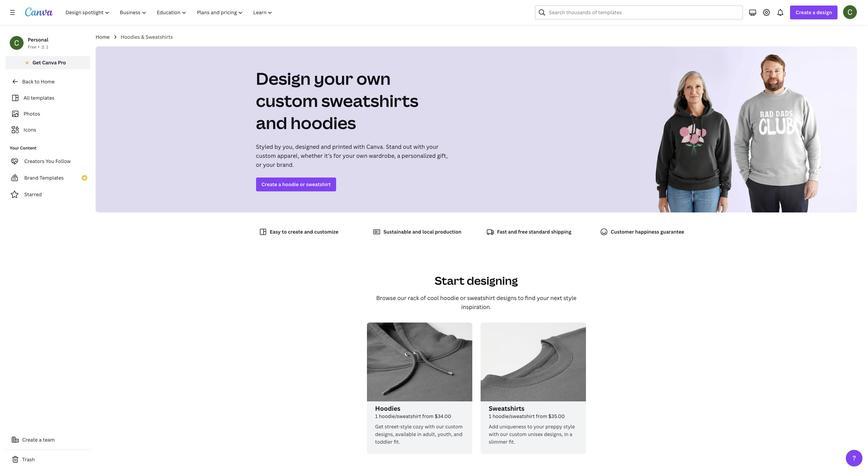 Task type: vqa. For each thing, say whether or not it's contained in the screenshot.
the sweatshirt to the top
yes



Task type: describe. For each thing, give the bounding box(es) containing it.
fit. for sweatshirts
[[509, 439, 515, 446]]

fast and free standard shipping
[[497, 229, 571, 235]]

create a design
[[796, 9, 832, 16]]

$35.00
[[549, 414, 565, 420]]

custom inside styled by you, designed and printed with canva. stand out with your custom apparel, whether it's for your own wardrobe, a personalized gift, or your brand.
[[256, 152, 276, 160]]

templates
[[40, 175, 64, 181]]

hoodie inside create a hoodie or sweatshirt 'button'
[[282, 181, 299, 188]]

next
[[551, 295, 562, 302]]

get canva pro button
[[6, 56, 90, 69]]

sweatshirts 1 hoodie/sweatshirt from $35.00
[[489, 405, 565, 420]]

1 for sweatshirts
[[489, 414, 491, 420]]

inspiration.
[[461, 304, 491, 311]]

brand templates
[[24, 175, 64, 181]]

out
[[403, 143, 412, 151]]

pro
[[58, 59, 66, 66]]

sustainable
[[384, 229, 411, 235]]

or inside browse our rack of cool hoodie or sweatshirt designs to find your next style inspiration.
[[460, 295, 466, 302]]

top level navigation element
[[61, 6, 278, 19]]

unisex
[[528, 432, 543, 438]]

it's
[[324, 152, 332, 160]]

own inside design your own custom sweatshirts and hoodies
[[357, 67, 391, 90]]

canva
[[42, 59, 57, 66]]

0 horizontal spatial sweatshirts
[[146, 34, 173, 40]]

fit. for hoodies
[[394, 439, 400, 446]]

a for create a design
[[813, 9, 816, 16]]

hoodies & sweatshirts
[[121, 34, 173, 40]]

&
[[141, 34, 144, 40]]

your inside browse our rack of cool hoodie or sweatshirt designs to find your next style inspiration.
[[537, 295, 549, 302]]

preppy
[[546, 424, 562, 430]]

hoodie/sweatshirt for hoodies
[[379, 414, 421, 420]]

you
[[46, 158, 54, 165]]

sweatshirts
[[321, 89, 419, 112]]

creators you follow
[[24, 158, 71, 165]]

home link
[[96, 33, 110, 41]]

by
[[275, 143, 281, 151]]

0 horizontal spatial 1
[[46, 44, 48, 50]]

slimmer
[[489, 439, 508, 446]]

0 horizontal spatial home
[[41, 78, 55, 85]]

sweatshirts inside the sweatshirts 1 hoodie/sweatshirt from $35.00
[[489, 405, 525, 413]]

to inside add uniqueness to your preppy style with our custom unisex designs, in a slimmer fit.
[[528, 424, 533, 430]]

create
[[288, 229, 303, 235]]

get street-style cozy with our custom designs, available in adult, youth, and toddler fit.
[[375, 424, 463, 446]]

back to home link
[[6, 75, 90, 89]]

to right easy
[[282, 229, 287, 235]]

custom inside add uniqueness to your preppy style with our custom unisex designs, in a slimmer fit.
[[509, 432, 527, 438]]

styled
[[256, 143, 273, 151]]

style inside get street-style cozy with our custom designs, available in adult, youth, and toddler fit.
[[400, 424, 412, 430]]

brand
[[24, 175, 38, 181]]

hoodie inside browse our rack of cool hoodie or sweatshirt designs to find your next style inspiration.
[[440, 295, 459, 302]]

uniqueness
[[500, 424, 526, 430]]

our inside get street-style cozy with our custom designs, available in adult, youth, and toddler fit.
[[436, 424, 444, 430]]

easy to create and customize
[[270, 229, 338, 235]]

to right back
[[35, 78, 39, 85]]

back to home
[[22, 78, 55, 85]]

easy
[[270, 229, 281, 235]]

custom inside get street-style cozy with our custom designs, available in adult, youth, and toddler fit.
[[445, 424, 463, 430]]

youth,
[[438, 432, 453, 438]]

standard
[[529, 229, 550, 235]]

hoodies image
[[367, 323, 472, 402]]

get canva pro
[[32, 59, 66, 66]]

stand
[[386, 143, 402, 151]]

and inside design your own custom sweatshirts and hoodies
[[256, 112, 287, 134]]

sustainable and local production
[[384, 229, 461, 235]]

starred
[[24, 191, 42, 198]]

hoodie/sweatshirt for sweatshirts
[[493, 414, 535, 420]]

available
[[395, 432, 416, 438]]

content
[[20, 145, 37, 151]]

follow
[[55, 158, 71, 165]]

to inside browse our rack of cool hoodie or sweatshirt designs to find your next style inspiration.
[[518, 295, 524, 302]]

$34.00
[[435, 414, 451, 420]]

of
[[420, 295, 426, 302]]

and left free at the right
[[508, 229, 517, 235]]

canva.
[[366, 143, 385, 151]]

a for create a hoodie or sweatshirt
[[278, 181, 281, 188]]

customer happiness guarantee
[[611, 229, 684, 235]]

and right create
[[304, 229, 313, 235]]

design
[[256, 67, 311, 90]]

your inside add uniqueness to your preppy style with our custom unisex designs, in a slimmer fit.
[[534, 424, 544, 430]]

our inside add uniqueness to your preppy style with our custom unisex designs, in a slimmer fit.
[[500, 432, 508, 438]]

•
[[38, 44, 39, 50]]

your content
[[10, 145, 37, 151]]

or inside create a hoodie or sweatshirt 'button'
[[300, 181, 305, 188]]

photos
[[24, 111, 40, 117]]

design
[[817, 9, 832, 16]]

sweatshirts image
[[481, 323, 586, 402]]

adult,
[[423, 432, 436, 438]]

designs
[[496, 295, 517, 302]]

you,
[[283, 143, 294, 151]]

a inside styled by you, designed and printed with canva. stand out with your custom apparel, whether it's for your own wardrobe, a personalized gift, or your brand.
[[397, 152, 400, 160]]

fast
[[497, 229, 507, 235]]

all templates link
[[10, 92, 86, 105]]

from for sweatshirts
[[536, 414, 547, 420]]

personal
[[28, 36, 48, 43]]

1 for hoodies
[[375, 414, 378, 420]]

get for get canva pro
[[32, 59, 41, 66]]

photos link
[[10, 107, 86, 121]]

from for hoodies
[[422, 414, 434, 420]]

icons link
[[10, 123, 86, 137]]

apparel,
[[277, 152, 299, 160]]

wardrobe,
[[369, 152, 396, 160]]

sweatshirt inside create a hoodie or sweatshirt 'button'
[[306, 181, 331, 188]]



Task type: locate. For each thing, give the bounding box(es) containing it.
0 horizontal spatial fit.
[[394, 439, 400, 446]]

1 inside the sweatshirts 1 hoodie/sweatshirt from $35.00
[[489, 414, 491, 420]]

hoodie/sweatshirt
[[379, 414, 421, 420], [493, 414, 535, 420]]

style
[[564, 295, 577, 302], [400, 424, 412, 430], [564, 424, 575, 430]]

add
[[489, 424, 498, 430]]

0 vertical spatial hoodie
[[282, 181, 299, 188]]

personalized
[[402, 152, 436, 160]]

1 hoodie/sweatshirt from the left
[[379, 414, 421, 420]]

create a team
[[22, 437, 55, 444]]

0 vertical spatial sweatshirts
[[146, 34, 173, 40]]

in inside get street-style cozy with our custom designs, available in adult, youth, and toddler fit.
[[417, 432, 422, 438]]

whether
[[301, 152, 323, 160]]

1 vertical spatial sweatshirt
[[467, 295, 495, 302]]

1 in from the left
[[417, 432, 422, 438]]

sweatshirts link
[[489, 405, 578, 413]]

0 vertical spatial hoodies
[[121, 34, 140, 40]]

2 hoodie/sweatshirt from the left
[[493, 414, 535, 420]]

0 vertical spatial get
[[32, 59, 41, 66]]

rack
[[408, 295, 419, 302]]

gift,
[[437, 152, 448, 160]]

hoodies link
[[375, 405, 464, 413]]

cozy
[[413, 424, 424, 430]]

hoodie right cool
[[440, 295, 459, 302]]

hoodies
[[121, 34, 140, 40], [375, 405, 401, 413]]

browse our rack of cool hoodie or sweatshirt designs to find your next style inspiration.
[[376, 295, 577, 311]]

hoodies for hoodies & sweatshirts
[[121, 34, 140, 40]]

start designing
[[435, 273, 518, 288]]

1 horizontal spatial sweatshirts
[[489, 405, 525, 413]]

with up adult,
[[425, 424, 435, 430]]

0 vertical spatial create
[[796, 9, 812, 16]]

0 horizontal spatial hoodie/sweatshirt
[[379, 414, 421, 420]]

our up youth,
[[436, 424, 444, 430]]

2 vertical spatial our
[[500, 432, 508, 438]]

fit. right slimmer in the right of the page
[[509, 439, 515, 446]]

trash
[[22, 457, 35, 463]]

guarantee
[[661, 229, 684, 235]]

fit. inside add uniqueness to your preppy style with our custom unisex designs, in a slimmer fit.
[[509, 439, 515, 446]]

your
[[10, 145, 19, 151]]

customer
[[611, 229, 634, 235]]

hoodies for hoodies 1 hoodie/sweatshirt from $34.00
[[375, 405, 401, 413]]

all templates
[[24, 95, 54, 101]]

0 horizontal spatial in
[[417, 432, 422, 438]]

in down $35.00
[[564, 432, 569, 438]]

create inside dropdown button
[[796, 9, 812, 16]]

designing
[[467, 273, 518, 288]]

with inside get street-style cozy with our custom designs, available in adult, youth, and toddler fit.
[[425, 424, 435, 430]]

hoodie/sweatshirt inside the sweatshirts 1 hoodie/sweatshirt from $35.00
[[493, 414, 535, 420]]

from down sweatshirts link
[[536, 414, 547, 420]]

printed
[[332, 143, 352, 151]]

a inside dropdown button
[[813, 9, 816, 16]]

hoodie/sweatshirt up street-
[[379, 414, 421, 420]]

get inside button
[[32, 59, 41, 66]]

starred link
[[6, 188, 90, 202]]

from inside the sweatshirts 1 hoodie/sweatshirt from $35.00
[[536, 414, 547, 420]]

1 horizontal spatial get
[[375, 424, 384, 430]]

create left team
[[22, 437, 38, 444]]

and inside styled by you, designed and printed with canva. stand out with your custom apparel, whether it's for your own wardrobe, a personalized gift, or your brand.
[[321, 143, 331, 151]]

1 fit. from the left
[[394, 439, 400, 446]]

hoodies up street-
[[375, 405, 401, 413]]

0 vertical spatial or
[[256, 161, 262, 169]]

sweatshirts right &
[[146, 34, 173, 40]]

custom inside design your own custom sweatshirts and hoodies
[[256, 89, 318, 112]]

local
[[422, 229, 434, 235]]

sweatshirts
[[146, 34, 173, 40], [489, 405, 525, 413]]

1 vertical spatial sweatshirts
[[489, 405, 525, 413]]

1 horizontal spatial home
[[96, 34, 110, 40]]

browse
[[376, 295, 396, 302]]

free •
[[28, 44, 39, 50]]

style inside browse our rack of cool hoodie or sweatshirt designs to find your next style inspiration.
[[564, 295, 577, 302]]

toddler
[[375, 439, 393, 446]]

and left local at the left of the page
[[412, 229, 421, 235]]

1 right •
[[46, 44, 48, 50]]

fit.
[[394, 439, 400, 446], [509, 439, 515, 446]]

2 fit. from the left
[[509, 439, 515, 446]]

find
[[525, 295, 536, 302]]

1 horizontal spatial 1
[[375, 414, 378, 420]]

for
[[334, 152, 341, 160]]

customize
[[314, 229, 338, 235]]

1 vertical spatial create
[[262, 181, 277, 188]]

create inside 'button'
[[262, 181, 277, 188]]

fit. down available on the bottom of the page
[[394, 439, 400, 446]]

with left canva.
[[353, 143, 365, 151]]

1 horizontal spatial hoodies
[[375, 405, 401, 413]]

0 horizontal spatial sweatshirt
[[306, 181, 331, 188]]

1 vertical spatial own
[[356, 152, 368, 160]]

or up inspiration.
[[460, 295, 466, 302]]

trash link
[[6, 453, 90, 467]]

Search search field
[[549, 6, 739, 19]]

1 horizontal spatial hoodie
[[440, 295, 459, 302]]

1 vertical spatial hoodies
[[375, 405, 401, 413]]

sweatshirts up the uniqueness in the bottom right of the page
[[489, 405, 525, 413]]

1 horizontal spatial fit.
[[509, 439, 515, 446]]

create down brand.
[[262, 181, 277, 188]]

add uniqueness to your preppy style with our custom unisex designs, in a slimmer fit.
[[489, 424, 575, 446]]

2 horizontal spatial or
[[460, 295, 466, 302]]

and inside get street-style cozy with our custom designs, available in adult, youth, and toddler fit.
[[454, 432, 463, 438]]

2 own from the top
[[356, 152, 368, 160]]

and right youth,
[[454, 432, 463, 438]]

our left the rack
[[397, 295, 407, 302]]

None search field
[[535, 6, 743, 19]]

our
[[397, 295, 407, 302], [436, 424, 444, 430], [500, 432, 508, 438]]

0 horizontal spatial get
[[32, 59, 41, 66]]

designed
[[295, 143, 320, 151]]

custom
[[256, 89, 318, 112], [256, 152, 276, 160], [445, 424, 463, 430], [509, 432, 527, 438]]

create for create a hoodie or sweatshirt
[[262, 181, 277, 188]]

create inside button
[[22, 437, 38, 444]]

brand templates link
[[6, 171, 90, 185]]

0 horizontal spatial hoodies
[[121, 34, 140, 40]]

icons
[[24, 127, 36, 133]]

hoodies inside hoodies 1 hoodie/sweatshirt from $34.00
[[375, 405, 401, 413]]

design your own custom sweatshirts and hoodies image
[[635, 46, 857, 213]]

shipping
[[551, 229, 571, 235]]

a inside 'button'
[[278, 181, 281, 188]]

0 horizontal spatial our
[[397, 295, 407, 302]]

1 designs, from the left
[[375, 432, 394, 438]]

1 vertical spatial or
[[300, 181, 305, 188]]

0 vertical spatial own
[[357, 67, 391, 90]]

designs, inside get street-style cozy with our custom designs, available in adult, youth, and toddler fit.
[[375, 432, 394, 438]]

free
[[518, 229, 528, 235]]

1 vertical spatial get
[[375, 424, 384, 430]]

team
[[43, 437, 55, 444]]

our inside browse our rack of cool hoodie or sweatshirt designs to find your next style inspiration.
[[397, 295, 407, 302]]

hoodies left &
[[121, 34, 140, 40]]

brand.
[[277, 161, 294, 169]]

create a hoodie or sweatshirt button
[[256, 178, 336, 192]]

hoodies
[[291, 112, 356, 134]]

create for create a design
[[796, 9, 812, 16]]

1 vertical spatial our
[[436, 424, 444, 430]]

your inside design your own custom sweatshirts and hoodies
[[314, 67, 353, 90]]

1 inside hoodies 1 hoodie/sweatshirt from $34.00
[[375, 414, 378, 420]]

2 from from the left
[[536, 414, 547, 420]]

1 vertical spatial hoodie
[[440, 295, 459, 302]]

a inside button
[[39, 437, 42, 444]]

styled by you, designed and printed with canva. stand out with your custom apparel, whether it's for your own wardrobe, a personalized gift, or your brand.
[[256, 143, 448, 169]]

christina overa image
[[843, 5, 857, 19]]

design your own custom sweatshirts and hoodies
[[256, 67, 419, 134]]

hoodie down brand.
[[282, 181, 299, 188]]

get for get street-style cozy with our custom designs, available in adult, youth, and toddler fit.
[[375, 424, 384, 430]]

hoodie/sweatshirt up the uniqueness in the bottom right of the page
[[493, 414, 535, 420]]

a
[[813, 9, 816, 16], [397, 152, 400, 160], [278, 181, 281, 188], [570, 432, 572, 438], [39, 437, 42, 444]]

in
[[417, 432, 422, 438], [564, 432, 569, 438]]

and
[[256, 112, 287, 134], [321, 143, 331, 151], [304, 229, 313, 235], [412, 229, 421, 235], [508, 229, 517, 235], [454, 432, 463, 438]]

style right next
[[564, 295, 577, 302]]

style inside add uniqueness to your preppy style with our custom unisex designs, in a slimmer fit.
[[564, 424, 575, 430]]

happiness
[[635, 229, 659, 235]]

2 designs, from the left
[[544, 432, 563, 438]]

or down whether
[[300, 181, 305, 188]]

0 vertical spatial our
[[397, 295, 407, 302]]

or down styled on the left top of page
[[256, 161, 262, 169]]

style up available on the bottom of the page
[[400, 424, 412, 430]]

all
[[24, 95, 30, 101]]

1 horizontal spatial our
[[436, 424, 444, 430]]

and up it's
[[321, 143, 331, 151]]

get inside get street-style cozy with our custom designs, available in adult, youth, and toddler fit.
[[375, 424, 384, 430]]

get left street-
[[375, 424, 384, 430]]

with
[[353, 143, 365, 151], [413, 143, 425, 151], [425, 424, 435, 430], [489, 432, 499, 438]]

home
[[96, 34, 110, 40], [41, 78, 55, 85]]

1 horizontal spatial in
[[564, 432, 569, 438]]

1 from from the left
[[422, 414, 434, 420]]

1 horizontal spatial sweatshirt
[[467, 295, 495, 302]]

from
[[422, 414, 434, 420], [536, 414, 547, 420]]

with up the 'personalized'
[[413, 143, 425, 151]]

1 horizontal spatial designs,
[[544, 432, 563, 438]]

to up unisex
[[528, 424, 533, 430]]

1 horizontal spatial hoodie/sweatshirt
[[493, 414, 535, 420]]

sweatshirt inside browse our rack of cool hoodie or sweatshirt designs to find your next style inspiration.
[[467, 295, 495, 302]]

0 horizontal spatial hoodie
[[282, 181, 299, 188]]

sweatshirt
[[306, 181, 331, 188], [467, 295, 495, 302]]

sweatshirt up inspiration.
[[467, 295, 495, 302]]

in inside add uniqueness to your preppy style with our custom unisex designs, in a slimmer fit.
[[564, 432, 569, 438]]

our up slimmer in the right of the page
[[500, 432, 508, 438]]

in down cozy
[[417, 432, 422, 438]]

1 own from the top
[[357, 67, 391, 90]]

a inside add uniqueness to your preppy style with our custom unisex designs, in a slimmer fit.
[[570, 432, 572, 438]]

to left find
[[518, 295, 524, 302]]

and up by
[[256, 112, 287, 134]]

2 in from the left
[[564, 432, 569, 438]]

1 horizontal spatial create
[[262, 181, 277, 188]]

0 vertical spatial sweatshirt
[[306, 181, 331, 188]]

2 vertical spatial create
[[22, 437, 38, 444]]

create a design button
[[790, 6, 838, 19]]

create a team button
[[6, 434, 90, 447]]

designs, inside add uniqueness to your preppy style with our custom unisex designs, in a slimmer fit.
[[544, 432, 563, 438]]

get left the canva
[[32, 59, 41, 66]]

sweatshirt down whether
[[306, 181, 331, 188]]

with down the add
[[489, 432, 499, 438]]

hoodie
[[282, 181, 299, 188], [440, 295, 459, 302]]

style right 'preppy' at right bottom
[[564, 424, 575, 430]]

free
[[28, 44, 36, 50]]

or inside styled by you, designed and printed with canva. stand out with your custom apparel, whether it's for your own wardrobe, a personalized gift, or your brand.
[[256, 161, 262, 169]]

own
[[357, 67, 391, 90], [356, 152, 368, 160]]

hoodie/sweatshirt inside hoodies 1 hoodie/sweatshirt from $34.00
[[379, 414, 421, 420]]

2 horizontal spatial our
[[500, 432, 508, 438]]

1 horizontal spatial or
[[300, 181, 305, 188]]

0 horizontal spatial designs,
[[375, 432, 394, 438]]

get
[[32, 59, 41, 66], [375, 424, 384, 430]]

create left design
[[796, 9, 812, 16]]

designs, up toddler
[[375, 432, 394, 438]]

1 up the add
[[489, 414, 491, 420]]

2 horizontal spatial create
[[796, 9, 812, 16]]

cool
[[427, 295, 439, 302]]

designs, down 'preppy' at right bottom
[[544, 432, 563, 438]]

0 horizontal spatial create
[[22, 437, 38, 444]]

1 up toddler
[[375, 414, 378, 420]]

1 vertical spatial home
[[41, 78, 55, 85]]

fit. inside get street-style cozy with our custom designs, available in adult, youth, and toddler fit.
[[394, 439, 400, 446]]

a for create a team
[[39, 437, 42, 444]]

2 vertical spatial or
[[460, 295, 466, 302]]

0 horizontal spatial from
[[422, 414, 434, 420]]

create a hoodie or sweatshirt
[[262, 181, 331, 188]]

street-
[[385, 424, 400, 430]]

0 horizontal spatial or
[[256, 161, 262, 169]]

creators
[[24, 158, 44, 165]]

own inside styled by you, designed and printed with canva. stand out with your custom apparel, whether it's for your own wardrobe, a personalized gift, or your brand.
[[356, 152, 368, 160]]

from down hoodies link
[[422, 414, 434, 420]]

create for create a team
[[22, 437, 38, 444]]

your
[[314, 67, 353, 90], [426, 143, 439, 151], [343, 152, 355, 160], [263, 161, 275, 169], [537, 295, 549, 302], [534, 424, 544, 430]]

from inside hoodies 1 hoodie/sweatshirt from $34.00
[[422, 414, 434, 420]]

templates
[[31, 95, 54, 101]]

0 vertical spatial home
[[96, 34, 110, 40]]

2 horizontal spatial 1
[[489, 414, 491, 420]]

hoodies 1 hoodie/sweatshirt from $34.00
[[375, 405, 451, 420]]

with inside add uniqueness to your preppy style with our custom unisex designs, in a slimmer fit.
[[489, 432, 499, 438]]

1 horizontal spatial from
[[536, 414, 547, 420]]



